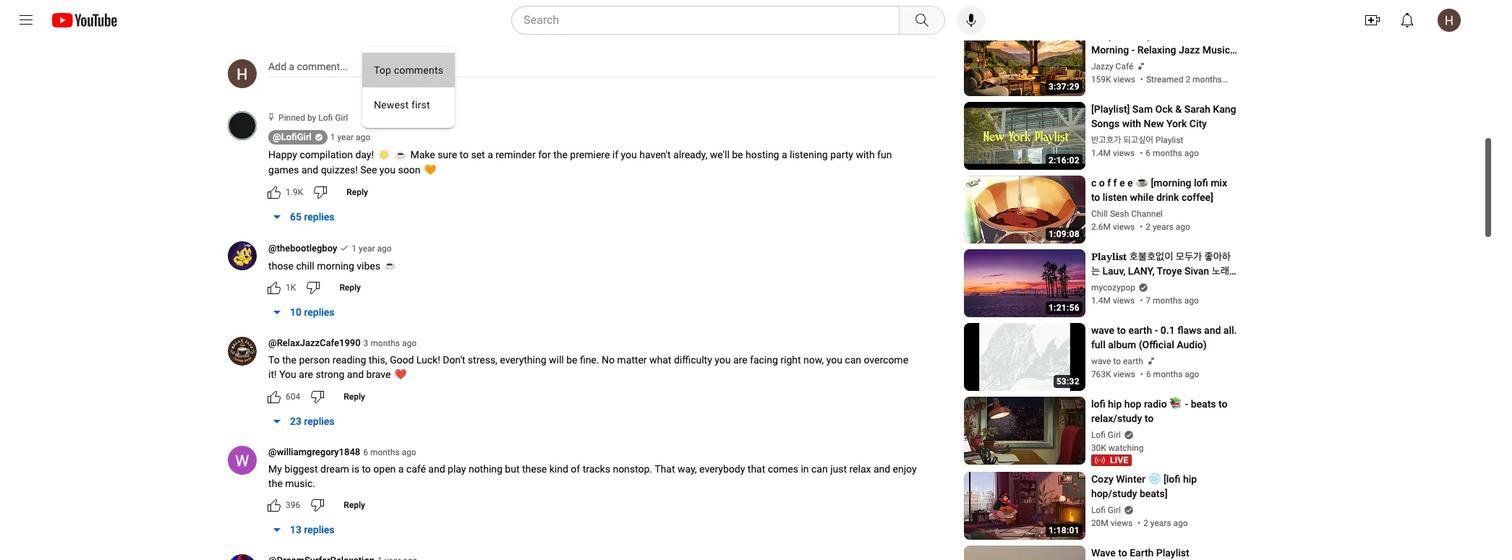 Task type: vqa. For each thing, say whether or not it's contained in the screenshot.
the right All
no



Task type: locate. For each thing, give the bounding box(es) containing it.
can left just
[[812, 464, 828, 475]]

with
[[1122, 118, 1141, 130], [856, 149, 875, 161]]

1 year ago up the day!
[[330, 132, 370, 142]]

반고흐가 되고싶어 playlist
[[1091, 136, 1184, 146]]

chill inside cozy balcony jazz in autumn morning - relaxing jazz music instrumental for relaxation and chill
[[1091, 73, 1111, 85]]

playlist right earth
[[1156, 548, 1190, 559]]

reply text field for morning
[[339, 283, 361, 293]]

months right 7
[[1153, 296, 1182, 306]]

reply text field for person
[[344, 392, 365, 402]]

2 vertical spatial 6
[[363, 448, 368, 458]]

0 horizontal spatial can
[[812, 464, 828, 475]]

0 vertical spatial reply text field
[[347, 187, 368, 197]]

1 horizontal spatial f
[[1114, 177, 1117, 189]]

strong
[[316, 369, 345, 381]]

wave to earth
[[1091, 357, 1143, 367]]

views for to
[[1113, 222, 1135, 232]]

1.4m views for lany,
[[1091, 296, 1135, 306]]

cozy inside cozy winter ❄️ [lofi hip hop/study beats]
[[1091, 474, 1114, 486]]

2 1.4m from the top
[[1091, 296, 1111, 306]]

3:37:29
[[1049, 82, 1080, 92]]

1 vertical spatial 1.4m
[[1091, 296, 1111, 306]]

be right will
[[566, 355, 577, 366]]

20m
[[1091, 519, 1109, 529]]

cozy winter ❄️ [lofi hip hop/study beats]
[[1091, 474, 1197, 500]]

views right '20m'
[[1111, 519, 1133, 529]]

ago inside "@relaxjazzcafe1990 3 months ago"
[[402, 339, 417, 349]]

0 vertical spatial earth
[[1129, 325, 1152, 337]]

jazzy
[[1091, 62, 1114, 72]]

lofi inside lofi hip hop radio 📚 - beats to relax/study to
[[1091, 399, 1106, 410]]

0 vertical spatial wave
[[1091, 325, 1115, 337]]

cozy inside cozy balcony jazz in autumn morning - relaxing jazz music instrumental for relaxation and chill
[[1091, 30, 1114, 41]]

newest first link
[[362, 88, 455, 123]]

1 vertical spatial ☕ image
[[384, 260, 396, 271]]

Reply text field
[[347, 187, 368, 197], [339, 283, 361, 293], [344, 392, 365, 402]]

2 1.4m views from the top
[[1091, 296, 1135, 306]]

fine.
[[580, 355, 599, 366]]

1 horizontal spatial 1
[[352, 243, 357, 254]]

1 vertical spatial year
[[359, 243, 375, 254]]

0 horizontal spatial year
[[337, 132, 354, 142]]

songs
[[1091, 118, 1120, 130]]

a inside @williamgregory1848 6 months ago my biggest dream is to open a café and play nothing but these kind of tracks nonstop. that way, everybody that comes in can just relax and enjoy the music.
[[398, 464, 404, 475]]

can inside @williamgregory1848 6 months ago my biggest dream is to open a café and play nothing but these kind of tracks nonstop. that way, everybody that comes in can just relax and enjoy the music.
[[812, 464, 828, 475]]

1.4m down the 반고흐가
[[1091, 149, 1111, 159]]

1 horizontal spatial hip
[[1183, 474, 1197, 486]]

1 hour, 21 minutes, 56 seconds element
[[1049, 303, 1080, 313]]

[playlist]
[[1091, 104, 1130, 115]]

0 vertical spatial can
[[845, 355, 861, 366]]

don't
[[443, 355, 465, 366]]

reply button for person
[[335, 386, 374, 409]]

0 vertical spatial playlist
[[1156, 136, 1184, 146]]

6 up radio
[[1146, 370, 1151, 380]]

1 horizontal spatial year
[[359, 243, 375, 254]]

to right is
[[362, 464, 371, 475]]

and down music
[[1219, 59, 1236, 70]]

year up compilation on the left top of the page
[[337, 132, 354, 142]]

views for instrumental
[[1114, 75, 1135, 85]]

1.4m down (팝송)
[[1091, 296, 1111, 306]]

ago up good
[[402, 339, 417, 349]]

the
[[553, 149, 568, 161], [282, 355, 296, 366], [268, 478, 283, 490]]

2:16:02
[[1049, 156, 1080, 166]]

2 horizontal spatial -
[[1185, 399, 1188, 410]]

first
[[411, 99, 430, 111]]

0 horizontal spatial 1
[[330, 132, 335, 142]]

ago up café
[[402, 448, 416, 458]]

763k
[[1091, 370, 1111, 380]]

0 vertical spatial 2 years ago
[[1146, 222, 1190, 232]]

2 years ago up wave to earth playlist link
[[1144, 519, 1188, 529]]

views down mycozypop on the bottom right
[[1113, 296, 1135, 306]]

- right "📚"
[[1185, 399, 1188, 410]]

overcome
[[864, 355, 908, 366]]

0 horizontal spatial f
[[1107, 177, 1111, 189]]

- inside wave to earth - 0.1 flaws and all. full album (official audio)
[[1155, 325, 1158, 337]]

1:18:01 link
[[964, 473, 1086, 542]]

reply button down morning
[[331, 277, 370, 300]]

1 chill from the top
[[1091, 73, 1111, 85]]

reply button down see
[[338, 181, 377, 204]]

e
[[1120, 177, 1125, 189], [1128, 177, 1133, 189]]

girl up the 30k watching
[[1108, 431, 1121, 441]]

hip right [lofi on the right of page
[[1183, 474, 1197, 486]]

2 vertical spatial 2
[[1144, 519, 1148, 529]]

lofi
[[318, 113, 333, 123], [1091, 431, 1106, 441], [1091, 506, 1106, 516]]

are left facing
[[733, 355, 748, 366]]

it!
[[268, 369, 277, 381]]

to right the beats
[[1219, 399, 1228, 410]]

morning
[[1091, 44, 1129, 56]]

0 vertical spatial are
[[733, 355, 748, 366]]

cozy for cozy balcony jazz in autumn morning - relaxing jazz music instrumental for relaxation and chill
[[1091, 30, 1114, 41]]

earth inside wave to earth - 0.1 flaws and all. full album (official audio)
[[1129, 325, 1152, 337]]

reply down strong
[[344, 392, 365, 402]]

30k
[[1091, 444, 1107, 454]]

1.4m views down the 반고흐가
[[1091, 149, 1135, 159]]

2 down relaxation
[[1186, 75, 1191, 85]]

1 horizontal spatial be
[[732, 149, 743, 161]]

the up you
[[282, 355, 296, 366]]

years
[[1153, 222, 1174, 232], [1151, 519, 1171, 529]]

months down relaxation
[[1193, 75, 1222, 85]]

hip
[[1108, 399, 1122, 410], [1183, 474, 1197, 486]]

0 horizontal spatial with
[[856, 149, 875, 161]]

1 vertical spatial 2
[[1146, 222, 1151, 232]]

you down ☀ image
[[380, 164, 396, 176]]

reply button down the brave
[[335, 386, 374, 409]]

None search field
[[485, 6, 948, 35]]

troye
[[1157, 266, 1182, 277]]

to the person reading this, good luck! don't stress, everything will be fine. no matter what difficulty you are facing right now, you can overcome it! you are strong and brave
[[268, 355, 911, 381]]

what
[[650, 355, 672, 366]]

1 1.4m from the top
[[1091, 149, 1111, 159]]

lofi girl up 20m views
[[1091, 506, 1121, 516]]

1 vertical spatial 1 year ago link
[[352, 242, 392, 255]]

relaxing
[[1137, 44, 1176, 56]]

earth for wave to earth - 0.1 flaws and all. full album (official audio)
[[1129, 325, 1152, 337]]

1 hour, 18 minutes, 1 second element
[[1049, 526, 1080, 536]]

0 vertical spatial 1.4m
[[1091, 149, 1111, 159]]

in right comes
[[801, 464, 809, 475]]

a right set at top
[[488, 149, 493, 161]]

hip inside cozy winter ❄️ [lofi hip hop/study beats]
[[1183, 474, 1197, 486]]

- down balcony
[[1132, 44, 1135, 56]]

and inside make sure to set a reminder for the premiere if you haven't already, we'll be hosting a listening party with fun games and quizzes! see you soon
[[302, 164, 318, 176]]

and left 'play'
[[428, 464, 445, 475]]

0 vertical spatial 1
[[330, 132, 335, 142]]

1 vertical spatial the
[[282, 355, 296, 366]]

months up this,
[[371, 339, 400, 349]]

1 vertical spatial in
[[801, 464, 809, 475]]

years down channel
[[1153, 222, 1174, 232]]

ago up the flaws
[[1184, 296, 1199, 306]]

ago down 'audio)'
[[1185, 370, 1199, 380]]

@relaxjazzcafe1990 link
[[268, 337, 361, 352]]

0 horizontal spatial -
[[1132, 44, 1135, 56]]

0 horizontal spatial lofi
[[1091, 399, 1106, 410]]

1 1.4m views from the top
[[1091, 149, 1135, 159]]

music
[[1203, 44, 1230, 56]]

girl up 20m views
[[1108, 506, 1121, 516]]

1 up morning
[[352, 243, 357, 254]]

balcony
[[1116, 30, 1152, 41]]

0 vertical spatial hip
[[1108, 399, 1122, 410]]

to left earth
[[1118, 548, 1127, 559]]

0 horizontal spatial in
[[801, 464, 809, 475]]

0 vertical spatial the
[[553, 149, 568, 161]]

reply down morning
[[339, 283, 361, 293]]

flaws
[[1178, 325, 1202, 337]]

for
[[538, 149, 551, 161]]

in
[[1179, 30, 1187, 41], [801, 464, 809, 475]]

cozy for cozy winter ❄️ [lofi hip hop/study beats]
[[1091, 474, 1114, 486]]

1 vertical spatial can
[[812, 464, 828, 475]]

0 horizontal spatial hip
[[1108, 399, 1122, 410]]

f
[[1107, 177, 1111, 189], [1114, 177, 1117, 189]]

my
[[268, 464, 282, 475]]

1 vertical spatial jazz
[[1179, 44, 1200, 56]]

0 horizontal spatial are
[[299, 369, 313, 381]]

1 vertical spatial wave
[[1091, 357, 1111, 367]]

0 horizontal spatial e
[[1120, 177, 1125, 189]]

0 vertical spatial 6 months ago
[[1146, 149, 1199, 159]]

1 vertical spatial 2 years ago
[[1144, 519, 1188, 529]]

views down chill sesh channel
[[1113, 222, 1135, 232]]

lofi up relax/study
[[1091, 399, 1106, 410]]

1 horizontal spatial are
[[733, 355, 748, 366]]

2 vertical spatial -
[[1185, 399, 1188, 410]]

1 vertical spatial are
[[299, 369, 313, 381]]

2 vertical spatial girl
[[1108, 506, 1121, 516]]

1 horizontal spatial with
[[1122, 118, 1141, 130]]

earth
[[1130, 548, 1154, 559]]

0 vertical spatial lofi girl
[[1091, 431, 1121, 441]]

games
[[268, 164, 299, 176]]

1 vertical spatial earth
[[1123, 357, 1143, 367]]

kind
[[550, 464, 568, 475]]

0 vertical spatial cozy
[[1091, 30, 1114, 41]]

1 vertical spatial chill
[[1091, 209, 1108, 219]]

0 vertical spatial 2
[[1186, 75, 1191, 85]]

views down café
[[1114, 75, 1135, 85]]

lofi inside c o f f e e ☕️ [morning lofi mix to listen while drink coffee]
[[1194, 177, 1208, 189]]

0 vertical spatial years
[[1153, 222, 1174, 232]]

list box
[[362, 47, 455, 128]]

1k
[[286, 283, 296, 293]]

e left '☕️'
[[1128, 177, 1133, 189]]

jazz up relaxation
[[1179, 44, 1200, 56]]

jazz up "relaxing"
[[1155, 30, 1176, 41]]

2
[[1186, 75, 1191, 85], [1146, 222, 1151, 232], [1144, 519, 1148, 529]]

6 for album
[[1146, 370, 1151, 380]]

chill up 2.6m on the top
[[1091, 209, 1108, 219]]

with inside "[playlist] sam ock & sarah kang songs with new york city"
[[1122, 118, 1141, 130]]

0 vertical spatial chill
[[1091, 73, 1111, 85]]

1 vertical spatial be
[[566, 355, 577, 366]]

group
[[362, 40, 455, 136]]

1 6 months ago from the top
[[1146, 149, 1199, 159]]

the right for
[[553, 149, 568, 161]]

earth down album
[[1123, 357, 1143, 367]]

3 months ago link
[[363, 337, 417, 350]]

to up 763k views
[[1113, 357, 1121, 367]]

add
[[268, 61, 286, 72]]

1 year ago link up the day!
[[330, 131, 370, 144]]

reply text field down morning
[[339, 283, 361, 293]]

views for city
[[1113, 149, 1135, 159]]

1 vertical spatial lofi girl
[[1091, 506, 1121, 516]]

1.4m for [playlist] sam ock & sarah kang songs with new york city
[[1091, 149, 1111, 159]]

day!
[[355, 149, 374, 161]]

hip up relax/study
[[1108, 399, 1122, 410]]

0 vertical spatial lofi
[[1194, 177, 1208, 189]]

wave up 'full'
[[1091, 325, 1115, 337]]

☕ image
[[395, 149, 406, 160], [384, 260, 396, 271]]

0 vertical spatial in
[[1179, 30, 1187, 41]]

2 years ago for beats]
[[1144, 519, 1188, 529]]

lofi up '20m'
[[1091, 506, 1106, 516]]

1.4m
[[1091, 149, 1111, 159], [1091, 296, 1111, 306]]

relaxation
[[1169, 59, 1216, 70]]

can left overcome
[[845, 355, 861, 366]]

1 hour, 9 minutes, 8 seconds element
[[1049, 230, 1080, 240]]

reply button for morning
[[331, 277, 370, 300]]

@thebootlegboy image
[[228, 241, 257, 270]]

year up vibes
[[359, 243, 375, 254]]

1 vertical spatial years
[[1151, 519, 1171, 529]]

1 up compilation on the left top of the page
[[330, 132, 335, 142]]

vibes
[[357, 260, 380, 272]]

1 horizontal spatial lofi
[[1194, 177, 1208, 189]]

☕️
[[1136, 177, 1149, 189]]

- inside cozy balcony jazz in autumn morning - relaxing jazz music instrumental for relaxation and chill
[[1132, 44, 1135, 56]]

ago down 159k
[[1091, 88, 1106, 98]]

1.4m views down mycozypop on the bottom right
[[1091, 296, 1135, 306]]

1 horizontal spatial in
[[1179, 30, 1187, 41]]

1 vertical spatial 1.4m views
[[1091, 296, 1135, 306]]

be
[[732, 149, 743, 161], [566, 355, 577, 366]]

years for beats]
[[1151, 519, 1171, 529]]

604 likes element
[[286, 391, 300, 404]]

1 wave from the top
[[1091, 325, 1115, 337]]

1 horizontal spatial -
[[1155, 325, 1158, 337]]

reply button down is
[[335, 494, 374, 517]]

1 vertical spatial 6
[[1146, 370, 1151, 380]]

group containing top comments
[[362, 40, 455, 136]]

0 vertical spatial 6
[[1146, 149, 1151, 159]]

1 horizontal spatial can
[[845, 355, 861, 366]]

2 chill from the top
[[1091, 209, 1108, 219]]

2 lofi girl from the top
[[1091, 506, 1121, 516]]

to down c
[[1091, 192, 1100, 203]]

- left 0.1 on the bottom of the page
[[1155, 325, 1158, 337]]

reply text field down strong
[[344, 392, 365, 402]]

ago inside @williamgregory1848 6 months ago my biggest dream is to open a café and play nothing but these kind of tracks nonstop. that way, everybody that comes in can just relax and enjoy the music.
[[402, 448, 416, 458]]

person
[[299, 355, 330, 366]]

are down 'person' on the bottom
[[299, 369, 313, 381]]

jazz
[[1155, 30, 1176, 41], [1179, 44, 1200, 56]]

0 vertical spatial 1 year ago
[[330, 132, 370, 142]]

with up 반고흐가 되고싶어 playlist
[[1122, 118, 1141, 130]]

wave inside wave to earth - 0.1 flaws and all. full album (official audio)
[[1091, 325, 1115, 337]]

1 vertical spatial reply text field
[[339, 283, 361, 293]]

159k
[[1091, 75, 1111, 85]]

party
[[830, 149, 853, 161]]

the inside make sure to set a reminder for the premiere if you haven't already, we'll be hosting a listening party with fun games and quizzes! see you soon
[[553, 149, 568, 161]]

reply down see
[[347, 187, 368, 197]]

@relaxjazzcafe1990 image
[[228, 337, 257, 366]]

6 months ago up [morning
[[1146, 149, 1199, 159]]

lofi
[[1194, 177, 1208, 189], [1091, 399, 1106, 410]]

53:32
[[1056, 377, 1080, 387]]

0 horizontal spatial be
[[566, 355, 577, 366]]

in inside cozy balcony jazz in autumn morning - relaxing jazz music instrumental for relaxation and chill
[[1179, 30, 1187, 41]]

lofi up 30k
[[1091, 431, 1106, 441]]

right
[[781, 355, 801, 366]]

6 months ago for (official
[[1146, 370, 1199, 380]]

2 up earth
[[1144, 519, 1148, 529]]

0 vertical spatial jazz
[[1155, 30, 1176, 41]]

0 horizontal spatial jazz
[[1155, 30, 1176, 41]]

and left all. in the right bottom of the page
[[1204, 325, 1221, 337]]

0 vertical spatial with
[[1122, 118, 1141, 130]]

all.
[[1224, 325, 1237, 337]]

you
[[279, 369, 296, 381]]

and down the reading
[[347, 369, 364, 381]]

6 down 되고싶어
[[1146, 149, 1151, 159]]

@lofigirl
[[273, 132, 312, 142]]

years for ☕️
[[1153, 222, 1174, 232]]

2 vertical spatial the
[[268, 478, 283, 490]]

music.
[[285, 478, 315, 490]]

0 vertical spatial 1.4m views
[[1091, 149, 1135, 159]]

cozy
[[1091, 30, 1114, 41], [1091, 474, 1114, 486]]

1 vertical spatial lofi
[[1091, 399, 1106, 410]]

to left set at top
[[460, 149, 469, 161]]

lofi girl up 30k
[[1091, 431, 1121, 441]]

girl right by
[[335, 113, 348, 123]]

[playlist] sam ock & sarah kang songs with new york city by 반고흐가 되고싶어 playlist 1,419,479 views 6 months ago 2 hours, 16 minutes element
[[1091, 102, 1237, 131]]

☕ image right vibes
[[384, 260, 396, 271]]

harlow noah image
[[228, 59, 257, 88]]

1 vertical spatial with
[[856, 149, 875, 161]]

tracks
[[583, 464, 610, 475]]

chill down the jazzy
[[1091, 73, 1111, 85]]

compilation
[[300, 149, 353, 161]]

café
[[1116, 62, 1134, 72]]

make sure to set a reminder for the premiere if you haven't already, we'll be hosting a listening party with fun games and quizzes! see you soon
[[268, 149, 895, 176]]

months inside "@relaxjazzcafe1990 3 months ago"
[[371, 339, 400, 349]]

1 cozy from the top
[[1091, 30, 1114, 41]]

listening
[[790, 149, 828, 161]]

1 vertical spatial hip
[[1183, 474, 1197, 486]]

@williamgregory1848
[[268, 447, 360, 458]]

2 6 months ago from the top
[[1146, 370, 1199, 380]]

1 vertical spatial -
[[1155, 325, 1158, 337]]

2 cozy from the top
[[1091, 474, 1114, 486]]

2 wave from the top
[[1091, 357, 1111, 367]]

2 vertical spatial reply text field
[[344, 392, 365, 402]]

and inside cozy balcony jazz in autumn morning - relaxing jazz music instrumental for relaxation and chill
[[1219, 59, 1236, 70]]

nonstop.
[[613, 464, 652, 475]]

with left the fun at the top right of page
[[856, 149, 875, 161]]

1 vertical spatial cozy
[[1091, 474, 1114, 486]]

lofi right by
[[318, 113, 333, 123]]

months up open
[[370, 448, 400, 458]]

winter
[[1116, 474, 1146, 486]]

lofi up coffee]
[[1194, 177, 1208, 189]]

2 years ago down channel
[[1146, 222, 1190, 232]]

6 right @williamgregory1848
[[363, 448, 368, 458]]

months inside @williamgregory1848 6 months ago my biggest dream is to open a café and play nothing but these kind of tracks nonstop. that way, everybody that comes in can just relax and enjoy the music.
[[370, 448, 400, 458]]

1 vertical spatial playlist
[[1156, 548, 1190, 559]]

cozy up morning
[[1091, 30, 1114, 41]]

can
[[845, 355, 861, 366], [812, 464, 828, 475]]

e up listen
[[1120, 177, 1125, 189]]

play
[[448, 464, 466, 475]]

wave
[[1091, 325, 1115, 337], [1091, 357, 1111, 367]]

20m views
[[1091, 519, 1133, 529]]

1.4m views for songs
[[1091, 149, 1135, 159]]

2 down channel
[[1146, 222, 1151, 232]]

0 vertical spatial be
[[732, 149, 743, 161]]

girl
[[335, 113, 348, 123], [1108, 431, 1121, 441], [1108, 506, 1121, 516]]

0 vertical spatial -
[[1132, 44, 1135, 56]]

o
[[1099, 177, 1105, 189]]

streamed 2 months ago
[[1091, 75, 1222, 98]]

1 vertical spatial 6 months ago
[[1146, 370, 1199, 380]]

to
[[268, 355, 280, 366]]

1 horizontal spatial e
[[1128, 177, 1133, 189]]

pinned by lofi girl
[[279, 113, 348, 123]]



Task type: describe. For each thing, give the bounding box(es) containing it.
earth for wave to earth
[[1123, 357, 1143, 367]]

and inside wave to earth - 0.1 flaws and all. full album (official audio)
[[1204, 325, 1221, 337]]

2 inside streamed 2 months ago
[[1186, 75, 1191, 85]]

relax
[[849, 464, 871, 475]]

(official
[[1139, 339, 1174, 351]]

the inside to the person reading this, good luck! don't stress, everything will be fine. no matter what difficulty you are facing right now, you can overcome it! you are strong and brave
[[282, 355, 296, 366]]

2 hours, 16 minutes, 2 seconds element
[[1049, 156, 1080, 166]]

1 vertical spatial 1 year ago
[[352, 243, 392, 254]]

ock
[[1155, 104, 1173, 115]]

wave for wave to earth - 0.1 flaws and all. full album (official audio)
[[1091, 325, 1115, 337]]

in inside @williamgregory1848 6 months ago my biggest dream is to open a café and play nothing but these kind of tracks nonstop. that way, everybody that comes in can just relax and enjoy the music.
[[801, 464, 809, 475]]

7
[[1146, 296, 1151, 306]]

좋아하
[[1205, 251, 1231, 263]]

to inside make sure to set a reminder for the premiere if you haven't already, we'll be hosting a listening party with fun games and quizzes! see you soon
[[460, 149, 469, 161]]

watching
[[1109, 444, 1144, 454]]

sivan
[[1185, 266, 1209, 277]]

2 f from the left
[[1114, 177, 1117, 189]]

if
[[612, 149, 618, 161]]

2 for c o f f e e ☕️ [morning lofi mix to listen while drink coffee]
[[1146, 222, 1151, 232]]

happy
[[268, 149, 297, 161]]

add a comment...
[[268, 61, 348, 72]]

@thebootlegboy
[[268, 243, 337, 254]]

to inside @williamgregory1848 6 months ago my biggest dream is to open a café and play nothing but these kind of tracks nonstop. that way, everybody that comes in can just relax and enjoy the music.
[[362, 464, 371, 475]]

dream
[[320, 464, 349, 475]]

2 vertical spatial lofi
[[1091, 506, 1106, 516]]

wave
[[1091, 548, 1116, 559]]

ago down city
[[1184, 149, 1199, 159]]

1:21:56
[[1049, 303, 1080, 313]]

wave to earth - 0.1 flaws and all. full album (official audio) by wave to earth 763,920 views 6 months ago 53 minutes element
[[1091, 324, 1237, 352]]

(팝송)
[[1091, 280, 1116, 292]]

@thebootlegboy, verified user element
[[268, 242, 337, 255]]

just
[[830, 464, 847, 475]]

𝐏𝐥𝐚𝐲𝐥𝐢𝐬𝐭
[[1091, 251, 1127, 263]]

- inside lofi hip hop radio 📚 - beats to relax/study to
[[1185, 399, 1188, 410]]

53:32 link
[[964, 324, 1086, 393]]

@lofigirl image
[[228, 111, 257, 140]]

be inside make sure to set a reminder for the premiere if you haven't already, we'll be hosting a listening party with fun games and quizzes! see you soon
[[732, 149, 743, 161]]

Add a comment... text field
[[268, 61, 348, 72]]

way,
[[678, 464, 697, 475]]

comment...
[[297, 61, 348, 72]]

2 e from the left
[[1128, 177, 1133, 189]]

604
[[286, 392, 300, 402]]

𝐏𝐥𝐚𝐲𝐥𝐢𝐬𝐭 호불호없이 모두가 좋아하는 lauv, lany, troye sivan 노래.. (팝송) by mycozypop 1,482,256 views 7 months ago 1 hour, 21 minutes element
[[1091, 250, 1237, 292]]

months up "📚"
[[1153, 370, 1183, 380]]

reply for person
[[344, 392, 365, 402]]

lofi hip hop radio 📚 - beats to relax/study to by lofi girl 298,247,572 views element
[[1091, 397, 1237, 426]]

2 years ago for ☕️
[[1146, 222, 1190, 232]]

biggest
[[285, 464, 318, 475]]

3 hours, 37 minutes, 29 seconds element
[[1049, 82, 1080, 92]]

ago up 모두가
[[1176, 222, 1190, 232]]

ago up wave to earth playlist link
[[1174, 519, 1188, 529]]

months inside streamed 2 months ago
[[1193, 75, 1222, 85]]

6 months ago for city
[[1146, 149, 1199, 159]]

make
[[410, 149, 435, 161]]

café
[[406, 464, 426, 475]]

1.9k
[[286, 187, 303, 197]]

Reply text field
[[344, 501, 365, 511]]

to inside wave to earth - 0.1 flaws and all. full album (official audio)
[[1117, 325, 1126, 337]]

is
[[352, 464, 359, 475]]

1k likes element
[[286, 282, 296, 295]]

brave
[[366, 369, 391, 381]]

2 for cozy winter ❄️ [lofi hip hop/study beats]
[[1144, 519, 1148, 529]]

to inside c o f f e e ☕️ [morning lofi mix to listen while drink coffee]
[[1091, 192, 1100, 203]]

cozy balcony jazz in autumn morning - relaxing jazz music instrumental for relaxation and chill by jazzy café 159,375 views streamed 2 months ago 3 hours, 37 minutes element
[[1091, 28, 1237, 85]]

1 e from the left
[[1120, 177, 1125, 189]]

listen
[[1103, 192, 1128, 203]]

reading
[[333, 355, 366, 366]]

Search text field
[[524, 11, 896, 30]]

mycozypop
[[1091, 283, 1136, 293]]

reply down is
[[344, 501, 365, 511]]

jazzy café
[[1091, 62, 1134, 72]]

those
[[268, 260, 294, 272]]

1 vertical spatial girl
[[1108, 431, 1121, 441]]

a right hosting
[[782, 149, 787, 161]]

relax/study
[[1091, 413, 1142, 425]]

𝐏𝐥𝐚𝐲𝐥𝐢𝐬𝐭 호불호없이 모두가 좋아하 는 lauv, lany, troye sivan 노래.. (팝송)
[[1091, 251, 1235, 292]]

0 vertical spatial year
[[337, 132, 354, 142]]

now,
[[804, 355, 824, 366]]

will
[[549, 355, 564, 366]]

you right now,
[[826, 355, 843, 366]]

reply text field for day!
[[347, 187, 368, 197]]

❤ image
[[395, 369, 406, 381]]

radio
[[1144, 399, 1167, 410]]

c o f f e e ☕️ [morning lofi mix to listen while drink coffee] by chill sesh channel 2,696,146 views 2 years ago 1 hour, 9 minutes element
[[1091, 176, 1237, 205]]

@thebootlegboy link
[[268, 242, 337, 255]]

live
[[1110, 456, 1129, 466]]

reply for morning
[[339, 283, 361, 293]]

chill
[[296, 260, 314, 272]]

1 horizontal spatial jazz
[[1179, 44, 1200, 56]]

1 lofi girl from the top
[[1091, 431, 1121, 441]]

can inside to the person reading this, good luck! don't stress, everything will be fine. no matter what difficulty you are facing right now, you can overcome it! you are strong and brave
[[845, 355, 861, 366]]

nothing
[[469, 464, 503, 475]]

the inside @williamgregory1848 6 months ago my biggest dream is to open a café and play nothing but these kind of tracks nonstop. that way, everybody that comes in can just relax and enjoy the music.
[[268, 478, 283, 490]]

we'll
[[710, 149, 730, 161]]

c o f f e e ☕️ [morning lofi mix to listen while drink coffee]
[[1091, 177, 1227, 203]]

c
[[1091, 177, 1097, 189]]

2.6m views
[[1091, 222, 1135, 232]]

wave to earth playlist link
[[1091, 546, 1237, 561]]

0 vertical spatial ☕ image
[[395, 149, 406, 160]]

sesh
[[1110, 209, 1129, 219]]

sure
[[438, 149, 457, 161]]

6 inside @williamgregory1848 6 months ago my biggest dream is to open a café and play nothing but these kind of tracks nonstop. that way, everybody that comes in can just relax and enjoy the music.
[[363, 448, 368, 458]]

chill sesh channel
[[1091, 209, 1163, 219]]

avatar image image
[[1438, 9, 1461, 32]]

this,
[[369, 355, 387, 366]]

1 f from the left
[[1107, 177, 1111, 189]]

a right add
[[289, 61, 294, 72]]

hop
[[1125, 399, 1142, 410]]

1.4m for 𝐏𝐥𝐚𝐲𝐥𝐢𝐬𝐭 호불호없이 모두가 좋아하 는 lauv, lany, troye sivan 노래.. (팝송)
[[1091, 296, 1111, 306]]

@williamgregory1848 image
[[228, 446, 257, 475]]

soon
[[398, 164, 421, 176]]

sam
[[1133, 104, 1153, 115]]

모두가
[[1176, 251, 1202, 263]]

be inside to the person reading this, good luck! don't stress, everything will be fine. no matter what difficulty you are facing right now, you can overcome it! you are strong and brave
[[566, 355, 577, 366]]

호불호없이
[[1130, 251, 1173, 263]]

cozy winter ❄️ [lofi hip hop/study beats] by lofi girl 20,124,391 views 2 years ago 1 hour, 18 minutes element
[[1091, 473, 1237, 501]]

views for (official
[[1114, 370, 1135, 380]]

reply for day!
[[347, 187, 368, 197]]

wave to earth playlist by lover 822,473 views 4 months ago 16 minutes element
[[1091, 546, 1237, 561]]

@lofigirl, verified user element
[[273, 131, 312, 144]]

newest
[[374, 99, 409, 111]]

mix
[[1211, 177, 1227, 189]]

months up [morning
[[1153, 149, 1182, 159]]

6 for york
[[1146, 149, 1151, 159]]

stress,
[[468, 355, 498, 366]]

1 vertical spatial 1
[[352, 243, 357, 254]]

30k watching
[[1091, 444, 1144, 454]]

@williamgregory1848 link
[[268, 446, 360, 461]]

top
[[374, 65, 391, 76]]

to down radio
[[1145, 413, 1154, 425]]

@relaxjazzcafe1990 3 months ago
[[268, 338, 417, 349]]

with inside make sure to set a reminder for the premiere if you haven't already, we'll be hosting a listening party with fun games and quizzes! see you soon
[[856, 149, 875, 161]]

and inside to the person reading this, good luck! don't stress, everything will be fine. no matter what difficulty you are facing right now, you can overcome it! you are strong and brave
[[347, 369, 364, 381]]

wave for wave to earth
[[1091, 357, 1111, 367]]

new
[[1144, 118, 1164, 130]]

hosting
[[746, 149, 779, 161]]

live status
[[1091, 455, 1132, 467]]

everybody
[[699, 464, 745, 475]]

0.1
[[1161, 325, 1175, 337]]

0 vertical spatial lofi
[[318, 113, 333, 123]]

cozy balcony jazz in autumn morning - relaxing jazz music instrumental for relaxation and chill
[[1091, 30, 1236, 85]]

album
[[1108, 339, 1136, 351]]

beats
[[1191, 399, 1216, 410]]

you right difficulty
[[715, 355, 731, 366]]

luck!
[[416, 355, 440, 366]]

hip inside lofi hip hop radio 📚 - beats to relax/study to
[[1108, 399, 1122, 410]]

[morning
[[1151, 177, 1192, 189]]

ago inside streamed 2 months ago
[[1091, 88, 1106, 98]]

and right relax
[[874, 464, 890, 475]]

difficulty
[[674, 355, 712, 366]]

set
[[471, 149, 485, 161]]

ago up the day!
[[356, 132, 370, 142]]

views for (팝송)
[[1113, 296, 1135, 306]]

☀ image
[[378, 149, 390, 160]]

0 vertical spatial 1 year ago link
[[330, 131, 370, 144]]

반고흐가
[[1091, 136, 1121, 146]]

list box containing top comments
[[362, 47, 455, 128]]

1.9k likes element
[[286, 186, 303, 199]]

1 vertical spatial lofi
[[1091, 431, 1106, 441]]

396 likes element
[[286, 499, 300, 512]]

fun
[[877, 149, 892, 161]]

6 months ago link
[[363, 446, 416, 459]]

53 minutes, 32 seconds element
[[1056, 377, 1080, 387]]

reply button for day!
[[338, 181, 377, 204]]

no
[[602, 355, 615, 366]]

quizzes!
[[321, 164, 358, 176]]

🧡 image
[[424, 164, 436, 175]]

0 vertical spatial girl
[[335, 113, 348, 123]]

@lofigirl link
[[273, 131, 312, 144]]

ago up vibes
[[377, 243, 392, 254]]

you right "if"
[[621, 149, 637, 161]]

of
[[571, 464, 580, 475]]



